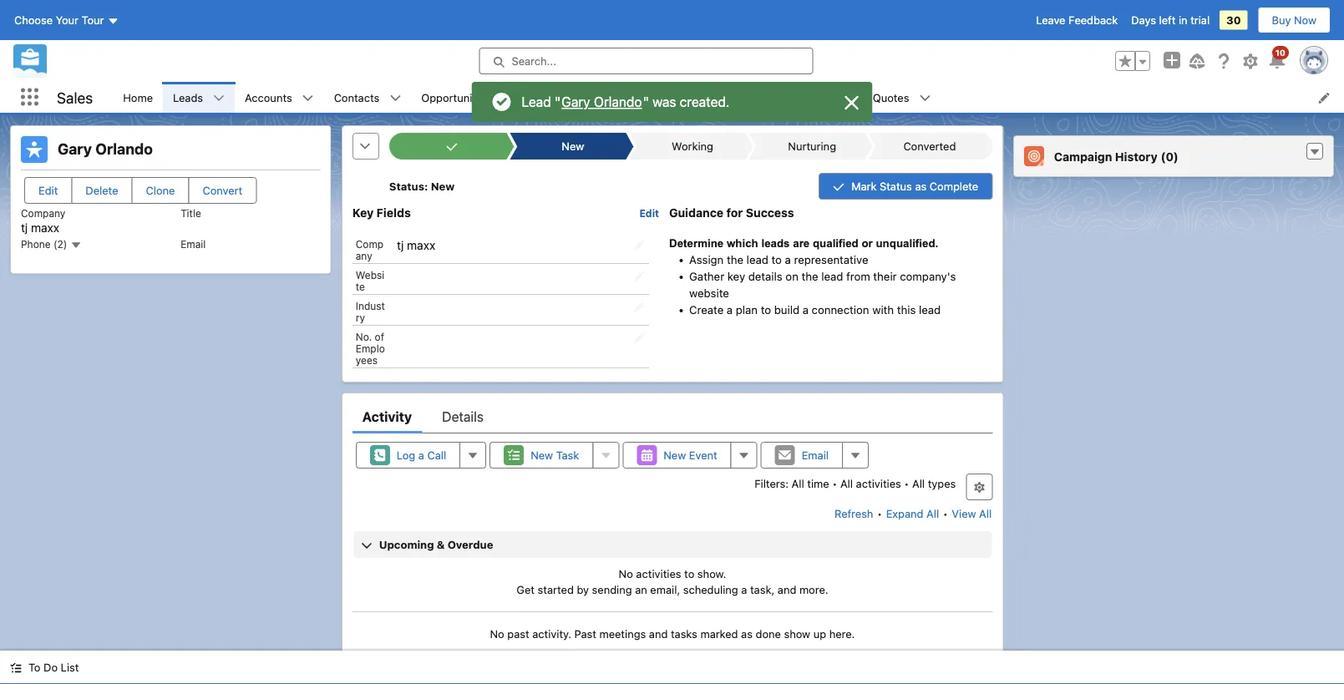 Task type: locate. For each thing, give the bounding box(es) containing it.
new for new
[[562, 140, 584, 153]]

status right mark
[[880, 180, 912, 193]]

nurturing
[[788, 140, 836, 153]]

to down leads
[[771, 253, 782, 266]]

new for new task
[[531, 449, 553, 462]]

status inside button
[[880, 180, 912, 193]]

text default image for contacts
[[390, 92, 401, 104]]

to left show.
[[684, 567, 694, 580]]

1 horizontal spatial as
[[915, 180, 927, 193]]

group
[[1116, 51, 1151, 71]]

text default image inside accounts list item
[[302, 92, 314, 104]]

no
[[619, 567, 633, 580], [490, 628, 504, 640]]

email down title
[[181, 238, 206, 250]]

lead right this
[[919, 303, 941, 317]]

as left complete
[[915, 180, 927, 193]]

calendar
[[533, 91, 578, 104]]

your
[[56, 14, 79, 26]]

1 horizontal spatial lead
[[821, 270, 843, 283]]

no up sending
[[619, 567, 633, 580]]

new for new event
[[664, 449, 686, 462]]

activities up refresh button
[[856, 477, 901, 490]]

accounts list item
[[235, 82, 324, 113]]

email button
[[761, 442, 843, 469]]

0 vertical spatial lead
[[747, 253, 768, 266]]

1 vertical spatial the
[[802, 270, 818, 283]]

all right view
[[979, 508, 992, 520]]

0 vertical spatial maxx
[[31, 221, 59, 234]]

convert button
[[188, 177, 257, 204]]

new inside button
[[664, 449, 686, 462]]

1 horizontal spatial text default image
[[390, 92, 401, 104]]

1 horizontal spatial no
[[619, 567, 633, 580]]

buy now button
[[1258, 7, 1332, 33]]

• right time in the bottom right of the page
[[832, 477, 837, 490]]

no left past
[[490, 628, 504, 640]]

new left event
[[664, 449, 686, 462]]

edit link
[[639, 206, 659, 220]]

orlando up delete button at the left of page
[[95, 140, 153, 158]]

0 horizontal spatial no
[[490, 628, 504, 640]]

activities up 'email,'
[[636, 567, 681, 580]]

text default image right quotes
[[920, 92, 932, 104]]

as left done at the bottom of the page
[[741, 628, 753, 640]]

choose your tour
[[14, 14, 104, 26]]

to
[[771, 253, 782, 266], [761, 303, 771, 317], [684, 567, 694, 580]]

reports list item
[[782, 82, 863, 113]]

1 vertical spatial activities
[[636, 567, 681, 580]]

maxx down fields
[[407, 238, 435, 252]]

as
[[915, 180, 927, 193], [741, 628, 753, 640]]

created.
[[680, 94, 730, 110]]

working link
[[636, 133, 745, 160]]

list
[[113, 82, 1345, 113]]

1 horizontal spatial gary
[[562, 94, 591, 110]]

0 vertical spatial gary
[[562, 94, 591, 110]]

1 vertical spatial and
[[649, 628, 668, 640]]

" left "was"
[[643, 94, 649, 110]]

1 horizontal spatial and
[[778, 584, 796, 596]]

tab list containing activity
[[352, 400, 993, 434]]

• left view
[[943, 508, 948, 520]]

email inside button
[[802, 449, 829, 462]]

websi
[[355, 269, 384, 281]]

0 horizontal spatial as
[[741, 628, 753, 640]]

0 horizontal spatial gary
[[58, 140, 92, 158]]

0 vertical spatial orlando
[[594, 94, 642, 110]]

the up key
[[727, 253, 744, 266]]

representative
[[794, 253, 868, 266]]

email
[[181, 238, 206, 250], [802, 449, 829, 462]]

0 vertical spatial as
[[915, 180, 927, 193]]

determine which leads are qualified or unqualified. assign the lead to a representative gather key details on the lead from their company's website create a plan to build a connection with this lead
[[669, 237, 956, 317]]

orlando
[[594, 94, 642, 110], [95, 140, 153, 158]]

company's
[[900, 270, 956, 283]]

0 horizontal spatial text default image
[[10, 662, 22, 674]]

maxx
[[31, 221, 59, 234], [407, 238, 435, 252]]

key fields
[[352, 206, 411, 220]]

0 vertical spatial email
[[181, 238, 206, 250]]

email up time in the bottom right of the page
[[802, 449, 829, 462]]

1 vertical spatial lead
[[821, 270, 843, 283]]

new task button
[[490, 442, 593, 469]]

phone (2)
[[21, 238, 70, 250]]

gary
[[562, 94, 591, 110], [58, 140, 92, 158]]

1 horizontal spatial "
[[643, 94, 649, 110]]

1 vertical spatial gary
[[58, 140, 92, 158]]

all right the expand
[[927, 508, 939, 520]]

new link
[[517, 133, 626, 160]]

orlando left "was"
[[594, 94, 642, 110]]

all left types
[[912, 477, 925, 490]]

accounts
[[245, 91, 292, 104]]

new left task
[[531, 449, 553, 462]]

log
[[396, 449, 415, 462]]

new
[[562, 140, 584, 153], [431, 180, 454, 193], [531, 449, 553, 462], [664, 449, 686, 462]]

all
[[792, 477, 804, 490], [840, 477, 853, 490], [912, 477, 925, 490], [927, 508, 939, 520], [979, 508, 992, 520]]

tab list
[[352, 400, 993, 434]]

1 horizontal spatial email
[[802, 449, 829, 462]]

edit
[[38, 184, 58, 197], [639, 208, 659, 219]]

status up fields
[[389, 180, 424, 193]]

2 horizontal spatial lead
[[919, 303, 941, 317]]

0 vertical spatial edit
[[38, 184, 58, 197]]

text default image
[[213, 92, 225, 104], [302, 92, 314, 104], [1310, 146, 1321, 158], [70, 240, 82, 251]]

tour
[[82, 14, 104, 26]]

was
[[653, 94, 677, 110]]

are
[[793, 237, 810, 249]]

days
[[1132, 14, 1157, 26]]

sending
[[592, 584, 632, 596]]

0 horizontal spatial "
[[555, 94, 561, 110]]

in
[[1179, 14, 1188, 26]]

2 horizontal spatial text default image
[[920, 92, 932, 104]]

text default image inside contacts list item
[[390, 92, 401, 104]]

to right plan
[[761, 303, 771, 317]]

text default image
[[390, 92, 401, 104], [920, 92, 932, 104], [10, 662, 22, 674]]

30
[[1227, 14, 1242, 26]]

contacts
[[334, 91, 380, 104]]

new inside 'path options' list box
[[562, 140, 584, 153]]

new down calendar list item
[[562, 140, 584, 153]]

details
[[442, 409, 483, 425]]

1 vertical spatial no
[[490, 628, 504, 640]]

1 vertical spatial email
[[802, 449, 829, 462]]

1 horizontal spatial the
[[802, 270, 818, 283]]

0 horizontal spatial status
[[389, 180, 424, 193]]

1 horizontal spatial tj
[[397, 238, 404, 252]]

delete button
[[71, 177, 133, 204]]

lead up details
[[747, 253, 768, 266]]

and right task,
[[778, 584, 796, 596]]

edit left guidance
[[639, 208, 659, 219]]

0 vertical spatial no
[[619, 567, 633, 580]]

maxx down company
[[31, 221, 59, 234]]

0 horizontal spatial activities
[[636, 567, 681, 580]]

0 vertical spatial activities
[[856, 477, 901, 490]]

path options list box
[[389, 133, 993, 160]]

delete
[[86, 184, 118, 197]]

1 horizontal spatial status
[[880, 180, 912, 193]]

clone button
[[132, 177, 189, 204]]

from
[[846, 270, 870, 283]]

the right on
[[802, 270, 818, 283]]

email,
[[650, 584, 680, 596]]

edit up company
[[38, 184, 58, 197]]

reports
[[792, 91, 831, 104]]

2 status from the left
[[880, 180, 912, 193]]

text default image inside phone (2) dropdown button
[[70, 240, 82, 251]]

•
[[832, 477, 837, 490], [904, 477, 909, 490], [877, 508, 882, 520], [943, 508, 948, 520]]

gary orlando link
[[561, 93, 643, 111]]

forecasts link
[[610, 82, 679, 113]]

ry
[[355, 312, 365, 323]]

determine
[[669, 237, 724, 249]]

a right log
[[418, 449, 424, 462]]

" right lead
[[555, 94, 561, 110]]

• left the expand
[[877, 508, 882, 520]]

text default image inside quotes "list item"
[[920, 92, 932, 104]]

2 vertical spatial to
[[684, 567, 694, 580]]

1 horizontal spatial edit
[[639, 208, 659, 219]]

mark
[[852, 180, 877, 193]]

0 horizontal spatial and
[[649, 628, 668, 640]]

calendar list item
[[523, 82, 610, 113]]

no inside no activities to show. get started by sending an email, scheduling a task, and more.
[[619, 567, 633, 580]]

do
[[44, 662, 58, 674]]

show.
[[697, 567, 726, 580]]

dashboards
[[689, 91, 750, 104]]

here.
[[829, 628, 855, 640]]

text default image right the contacts
[[390, 92, 401, 104]]

0 horizontal spatial the
[[727, 253, 744, 266]]

large image
[[842, 93, 862, 113]]

filters: all time • all activities • all types
[[755, 477, 956, 490]]

a right build at the right
[[803, 303, 809, 317]]

accounts link
[[235, 82, 302, 113]]

a left task,
[[741, 584, 747, 596]]

gary right lead
[[562, 94, 591, 110]]

activity
[[362, 409, 412, 425]]

0 horizontal spatial maxx
[[31, 221, 59, 234]]

plan
[[736, 303, 758, 317]]

0 horizontal spatial email
[[181, 238, 206, 250]]

(0)
[[1162, 149, 1179, 163]]

0 horizontal spatial edit
[[38, 184, 58, 197]]

activities inside no activities to show. get started by sending an email, scheduling a task, and more.
[[636, 567, 681, 580]]

all left time in the bottom right of the page
[[792, 477, 804, 490]]

tj up phone
[[21, 221, 28, 234]]

and
[[778, 584, 796, 596], [649, 628, 668, 640]]

0 horizontal spatial orlando
[[95, 140, 153, 158]]

0 vertical spatial tj
[[21, 221, 28, 234]]

refresh button
[[834, 500, 874, 527]]

buy now
[[1273, 14, 1317, 26]]

0 horizontal spatial lead
[[747, 253, 768, 266]]

list
[[61, 662, 79, 674]]

lead down representative
[[821, 270, 843, 283]]

text default image left to
[[10, 662, 22, 674]]

new inside button
[[531, 449, 553, 462]]

0 horizontal spatial tj
[[21, 221, 28, 234]]

1 horizontal spatial activities
[[856, 477, 901, 490]]

no past activity. past meetings and tasks marked as done show up here.
[[490, 628, 855, 640]]

gary right the lead image
[[58, 140, 92, 158]]

comp any
[[355, 238, 383, 261]]

1 vertical spatial orlando
[[95, 140, 153, 158]]

0 vertical spatial and
[[778, 584, 796, 596]]

and left tasks in the bottom of the page
[[649, 628, 668, 640]]

of
[[375, 331, 384, 342]]

which
[[727, 237, 758, 249]]

2 " from the left
[[643, 94, 649, 110]]

tj right comp
[[397, 238, 404, 252]]

a inside no activities to show. get started by sending an email, scheduling a task, and more.
[[741, 584, 747, 596]]

reports link
[[782, 82, 842, 113]]

1 horizontal spatial orlando
[[594, 94, 642, 110]]

contacts list item
[[324, 82, 412, 113]]

2 vertical spatial lead
[[919, 303, 941, 317]]

1 horizontal spatial maxx
[[407, 238, 435, 252]]

leads
[[761, 237, 790, 249]]

on
[[786, 270, 799, 283]]



Task type: vqa. For each thing, say whether or not it's contained in the screenshot.
the middle settings
no



Task type: describe. For each thing, give the bounding box(es) containing it.
home link
[[113, 82, 163, 113]]

leave feedback link
[[1037, 14, 1119, 26]]

1 vertical spatial edit
[[639, 208, 659, 219]]

text default image for quotes
[[920, 92, 932, 104]]

gather
[[689, 270, 724, 283]]

no activities to show. get started by sending an email, scheduling a task, and more.
[[516, 567, 828, 596]]

complete
[[930, 180, 979, 193]]

1 vertical spatial as
[[741, 628, 753, 640]]

success
[[746, 206, 794, 220]]

tasks
[[671, 628, 697, 640]]

dashboards list item
[[679, 82, 782, 113]]

show
[[784, 628, 810, 640]]

no for activities
[[619, 567, 633, 580]]

by
[[577, 584, 589, 596]]

history
[[1116, 149, 1158, 163]]

quotes list item
[[863, 82, 942, 113]]

choose
[[14, 14, 53, 26]]

view
[[952, 508, 976, 520]]

lead image
[[21, 136, 48, 163]]

1 status from the left
[[389, 180, 424, 193]]

event
[[689, 449, 717, 462]]

converted link
[[876, 133, 984, 160]]

upcoming
[[379, 539, 434, 551]]

time
[[807, 477, 829, 490]]

website
[[689, 286, 729, 300]]

new event
[[664, 449, 717, 462]]

unqualified.
[[876, 237, 938, 249]]

leads list item
[[163, 82, 235, 113]]

list containing home
[[113, 82, 1345, 113]]

calendar link
[[523, 82, 588, 113]]

0 vertical spatial to
[[771, 253, 782, 266]]

opportunities
[[422, 91, 491, 104]]

no. of emplo yees
[[355, 331, 385, 366]]

expand
[[886, 508, 924, 520]]

any
[[355, 250, 372, 261]]

lead " gary orlando " was created.
[[522, 94, 730, 110]]

trial
[[1191, 14, 1210, 26]]

0 vertical spatial the
[[727, 253, 744, 266]]

guidance
[[669, 206, 724, 220]]

this
[[897, 303, 916, 317]]

1 vertical spatial to
[[761, 303, 771, 317]]

new task
[[531, 449, 579, 462]]

to inside no activities to show. get started by sending an email, scheduling a task, and more.
[[684, 567, 694, 580]]

text default image inside to do list button
[[10, 662, 22, 674]]

1 " from the left
[[555, 94, 561, 110]]

key
[[727, 270, 745, 283]]

overdue
[[447, 539, 493, 551]]

company tj maxx
[[21, 208, 65, 234]]

guidance for success
[[669, 206, 794, 220]]

log a call
[[396, 449, 446, 462]]

to
[[28, 662, 41, 674]]

maxx inside company tj maxx
[[31, 221, 59, 234]]

leads
[[173, 91, 203, 104]]

websi te
[[355, 269, 384, 292]]

te
[[355, 281, 365, 292]]

filters:
[[755, 477, 789, 490]]

search...
[[512, 55, 557, 67]]

edit inside button
[[38, 184, 58, 197]]

and inside no activities to show. get started by sending an email, scheduling a task, and more.
[[778, 584, 796, 596]]

up
[[813, 628, 826, 640]]

details
[[748, 270, 783, 283]]

gary inside success alert dialog
[[562, 94, 591, 110]]

mark status as complete button
[[819, 173, 993, 200]]

10 button
[[1268, 46, 1290, 71]]

activity link
[[362, 400, 412, 434]]

mark status as complete
[[852, 180, 979, 193]]

• up the expand
[[904, 477, 909, 490]]

tj inside company tj maxx
[[21, 221, 28, 234]]

new right :
[[431, 180, 454, 193]]

orlando inside success alert dialog
[[594, 94, 642, 110]]

campaign history (0)
[[1055, 149, 1179, 163]]

types
[[928, 477, 956, 490]]

contacts link
[[324, 82, 390, 113]]

as inside button
[[915, 180, 927, 193]]

tj maxx
[[397, 238, 435, 252]]

or
[[862, 237, 873, 249]]

indust
[[355, 300, 385, 312]]

refresh
[[835, 508, 873, 520]]

leave feedback
[[1037, 14, 1119, 26]]

all right time in the bottom right of the page
[[840, 477, 853, 490]]

for
[[726, 206, 743, 220]]

yees
[[355, 354, 377, 366]]

comp
[[355, 238, 383, 250]]

no for past
[[490, 628, 504, 640]]

1 vertical spatial tj
[[397, 238, 404, 252]]

choose your tour button
[[13, 7, 120, 33]]

status : new
[[389, 180, 454, 193]]

qualified
[[813, 237, 859, 249]]

call
[[427, 449, 446, 462]]

feedback
[[1069, 14, 1119, 26]]

task,
[[750, 584, 775, 596]]

their
[[873, 270, 897, 283]]

opportunities list item
[[412, 82, 523, 113]]

nurturing link
[[756, 133, 865, 160]]

dashboards link
[[679, 82, 760, 113]]

create
[[689, 303, 724, 317]]

started
[[538, 584, 574, 596]]

phone (2) button
[[21, 238, 82, 251]]

a inside button
[[418, 449, 424, 462]]

campaign
[[1055, 149, 1113, 163]]

1 vertical spatial maxx
[[407, 238, 435, 252]]

success alert dialog
[[472, 82, 873, 122]]

quotes link
[[863, 82, 920, 113]]

with
[[872, 303, 894, 317]]

no.
[[355, 331, 372, 342]]

past
[[507, 628, 529, 640]]

10
[[1276, 48, 1286, 57]]

phone
[[21, 238, 51, 250]]

text default image inside leads list item
[[213, 92, 225, 104]]

a left plan
[[727, 303, 733, 317]]

a up on
[[785, 253, 791, 266]]



